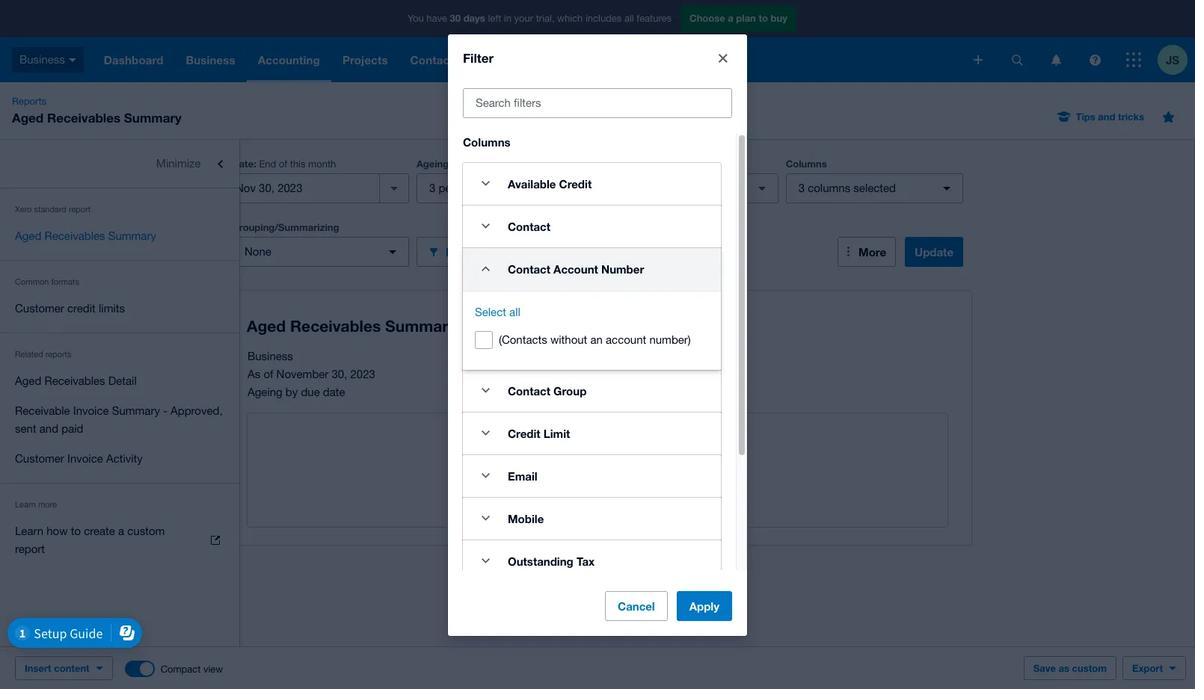 Task type: locate. For each thing, give the bounding box(es) containing it.
2 vertical spatial contact
[[508, 384, 550, 398]]

invoice down paid
[[67, 453, 103, 465]]

1 vertical spatial credit
[[508, 427, 540, 440]]

1 vertical spatial business
[[248, 350, 293, 363]]

0 horizontal spatial all
[[509, 306, 520, 318]]

outstanding tax
[[508, 555, 595, 568]]

1 vertical spatial a
[[118, 525, 124, 538]]

learn left more
[[15, 500, 36, 509]]

1 vertical spatial custom
[[1072, 663, 1107, 675]]

number)
[[650, 333, 691, 346]]

tax
[[577, 555, 595, 568]]

1 vertical spatial 30
[[492, 182, 505, 194]]

1 vertical spatial columns
[[786, 158, 827, 170]]

2 vertical spatial receivables
[[44, 375, 105, 387]]

1 vertical spatial report
[[15, 543, 45, 556]]

2 vertical spatial expand image
[[470, 461, 500, 491]]

1 horizontal spatial a
[[728, 12, 734, 24]]

includes
[[586, 13, 622, 24]]

and right the tips
[[1098, 111, 1116, 123]]

report down learn more
[[15, 543, 45, 556]]

aged down xero
[[15, 230, 41, 242]]

expand image left credit limit
[[470, 419, 500, 449]]

summary for receivables
[[108, 230, 156, 242]]

0 horizontal spatial report
[[15, 543, 45, 556]]

1 horizontal spatial business
[[248, 350, 293, 363]]

related reports
[[15, 350, 72, 359]]

expand image left outstanding
[[470, 547, 500, 577]]

credit
[[67, 302, 96, 315]]

0 vertical spatial filter
[[463, 50, 494, 66]]

2 customer from the top
[[15, 453, 64, 465]]

navigation inside js banner
[[93, 37, 963, 82]]

contact
[[508, 220, 550, 233], [508, 262, 550, 276], [508, 384, 550, 398]]

a
[[728, 12, 734, 24], [118, 525, 124, 538]]

customer invoice activity
[[15, 453, 143, 465]]

1 vertical spatial of
[[479, 182, 489, 194]]

compact view
[[161, 664, 223, 675]]

choose
[[690, 12, 725, 24]]

ageing up periods
[[417, 158, 449, 170]]

to right how
[[71, 525, 81, 538]]

1 customer from the top
[[15, 302, 64, 315]]

columns
[[463, 135, 511, 149], [786, 158, 827, 170]]

2 contact from the top
[[508, 262, 550, 276]]

activity
[[106, 453, 143, 465]]

1 vertical spatial and
[[39, 423, 58, 435]]

summary inside "link"
[[108, 230, 156, 242]]

2 expand image from the top
[[470, 376, 500, 406]]

0 horizontal spatial custom
[[127, 525, 165, 538]]

1 vertical spatial learn
[[15, 525, 43, 538]]

to
[[759, 12, 768, 24], [71, 525, 81, 538]]

Select end date field
[[233, 174, 379, 203]]

receivables inside "link"
[[44, 230, 105, 242]]

apply button
[[677, 592, 732, 622]]

0 horizontal spatial to
[[71, 525, 81, 538]]

0 vertical spatial credit
[[559, 177, 592, 191]]

business for business as of november 30, 2023 ageing by due date
[[248, 350, 293, 363]]

periods
[[439, 182, 476, 194]]

navigation
[[93, 37, 963, 82]]

3 expand image from the top
[[470, 504, 500, 534]]

4 expand image from the top
[[470, 547, 500, 577]]

customer down sent at left bottom
[[15, 453, 64, 465]]

0 horizontal spatial and
[[39, 423, 58, 435]]

0 vertical spatial business
[[19, 53, 65, 66]]

1 horizontal spatial 30
[[492, 182, 505, 194]]

business up reports
[[19, 53, 65, 66]]

of left this
[[279, 159, 287, 170]]

2023
[[350, 368, 375, 381]]

receivables down reports link
[[47, 110, 121, 126]]

ageing left by
[[601, 158, 634, 170]]

ageing by
[[601, 158, 648, 170]]

svg image
[[1012, 54, 1023, 65], [69, 58, 76, 62]]

select all button
[[475, 303, 520, 321]]

export
[[1132, 663, 1163, 675]]

expand image for contact
[[470, 211, 500, 241]]

30 right the have in the top left of the page
[[450, 12, 461, 24]]

receivables inside reports aged receivables summary
[[47, 110, 121, 126]]

1 contact from the top
[[508, 220, 550, 233]]

minimize button
[[0, 149, 239, 179]]

business for business
[[19, 53, 65, 66]]

1 3 from the left
[[429, 182, 435, 194]]

learn how to create a custom report link
[[0, 517, 239, 565]]

js button
[[1158, 37, 1195, 82]]

of for 3 periods of 30 day
[[479, 182, 489, 194]]

update button
[[905, 237, 963, 267]]

report
[[69, 205, 91, 214], [15, 543, 45, 556]]

1 horizontal spatial of
[[279, 159, 287, 170]]

filter dialog
[[448, 34, 747, 690]]

expand image down 3 periods of 30 day
[[470, 211, 500, 241]]

custom right as
[[1072, 663, 1107, 675]]

1 horizontal spatial all
[[624, 13, 634, 24]]

day
[[508, 182, 527, 194]]

and down receivable on the left of page
[[39, 423, 58, 435]]

1 learn from the top
[[15, 500, 36, 509]]

save as custom button
[[1024, 657, 1117, 681]]

0 vertical spatial a
[[728, 12, 734, 24]]

due
[[301, 386, 320, 399]]

expand image for outstanding tax
[[470, 547, 500, 577]]

receivables down xero standard report at the left top of page
[[44, 230, 105, 242]]

(contacts without an account number)
[[499, 333, 691, 346]]

expand image for contact
[[470, 376, 500, 406]]

filter down days
[[463, 50, 494, 66]]

credit left limit
[[508, 427, 540, 440]]

number
[[601, 262, 644, 276]]

1 vertical spatial customer
[[15, 453, 64, 465]]

business inside business popup button
[[19, 53, 65, 66]]

columns
[[808, 182, 851, 194]]

to inside js banner
[[759, 12, 768, 24]]

customer invoice activity link
[[0, 444, 239, 474]]

0 horizontal spatial of
[[264, 368, 273, 381]]

2 vertical spatial of
[[264, 368, 273, 381]]

0 vertical spatial receivables
[[47, 110, 121, 126]]

customer down common formats
[[15, 302, 64, 315]]

filter
[[463, 50, 494, 66], [446, 245, 473, 258]]

0 horizontal spatial svg image
[[69, 58, 76, 62]]

0 horizontal spatial 3
[[429, 182, 435, 194]]

which
[[557, 13, 583, 24]]

reports
[[12, 96, 46, 107]]

columns up columns
[[786, 158, 827, 170]]

ageing
[[417, 158, 449, 170], [601, 158, 634, 170], [248, 386, 282, 399]]

of inside button
[[479, 182, 489, 194]]

Search filters field
[[464, 89, 732, 117]]

limits
[[99, 302, 125, 315]]

(contacts
[[499, 333, 547, 346]]

1 horizontal spatial custom
[[1072, 663, 1107, 675]]

0 vertical spatial 30
[[450, 12, 461, 24]]

2 expand image from the top
[[470, 419, 500, 449]]

learn inside learn how to create a custom report
[[15, 525, 43, 538]]

related
[[15, 350, 43, 359]]

xero
[[15, 205, 32, 214]]

contact for contact group
[[508, 384, 550, 398]]

0 vertical spatial custom
[[127, 525, 165, 538]]

contact up filter button
[[508, 220, 550, 233]]

columns up periods
[[463, 135, 511, 149]]

of right as
[[264, 368, 273, 381]]

0 vertical spatial all
[[624, 13, 634, 24]]

expand image
[[470, 211, 500, 241], [470, 419, 500, 449], [470, 504, 500, 534], [470, 547, 500, 577]]

all left "features"
[[624, 13, 634, 24]]

receivables for detail
[[44, 375, 105, 387]]

0 horizontal spatial ageing
[[248, 386, 282, 399]]

detail
[[108, 375, 137, 387]]

2 learn from the top
[[15, 525, 43, 538]]

1 horizontal spatial 3
[[799, 182, 805, 194]]

custom
[[127, 525, 165, 538], [1072, 663, 1107, 675]]

0 vertical spatial invoice
[[73, 405, 109, 417]]

2 3 from the left
[[799, 182, 805, 194]]

all
[[624, 13, 634, 24], [509, 306, 520, 318]]

0 vertical spatial contact
[[508, 220, 550, 233]]

svg image
[[1126, 52, 1141, 67], [1051, 54, 1061, 65], [1089, 54, 1101, 65], [974, 55, 983, 64]]

as
[[1059, 663, 1070, 675]]

invoice inside receivable invoice summary - approved, sent and paid
[[73, 405, 109, 417]]

svg image inside business popup button
[[69, 58, 76, 62]]

summary down minimize 'button'
[[108, 230, 156, 242]]

1 vertical spatial contact
[[508, 262, 550, 276]]

summary inside receivable invoice summary - approved, sent and paid
[[112, 405, 160, 417]]

contact right collapse image
[[508, 262, 550, 276]]

1 vertical spatial invoice
[[67, 453, 103, 465]]

date : end of this month
[[232, 158, 336, 170]]

js
[[1166, 53, 1180, 66]]

2 vertical spatial summary
[[112, 405, 160, 417]]

all inside select all button
[[509, 306, 520, 318]]

selected
[[854, 182, 896, 194]]

0 vertical spatial summary
[[124, 110, 182, 126]]

choose a plan to buy
[[690, 12, 788, 24]]

expand image left contact group
[[470, 376, 500, 406]]

3 contact from the top
[[508, 384, 550, 398]]

1 vertical spatial receivables
[[44, 230, 105, 242]]

aged inside "link"
[[15, 230, 41, 242]]

0 vertical spatial learn
[[15, 500, 36, 509]]

filter inside button
[[446, 245, 473, 258]]

month
[[308, 159, 336, 170]]

aged down reports link
[[12, 110, 44, 126]]

receivables down reports
[[44, 375, 105, 387]]

of for business as of november 30, 2023 ageing by due date
[[264, 368, 273, 381]]

summary for invoice
[[112, 405, 160, 417]]

0 vertical spatial customer
[[15, 302, 64, 315]]

all right select
[[509, 306, 520, 318]]

aged down related
[[15, 375, 41, 387]]

0 vertical spatial aged
[[12, 110, 44, 126]]

1 vertical spatial to
[[71, 525, 81, 538]]

contact left group
[[508, 384, 550, 398]]

more
[[859, 245, 886, 259]]

limit
[[544, 427, 570, 440]]

aged for aged receivables summary
[[15, 230, 41, 242]]

this
[[290, 159, 306, 170]]

3 left periods
[[429, 182, 435, 194]]

1 vertical spatial aged
[[15, 230, 41, 242]]

of right periods
[[479, 182, 489, 194]]

30 inside js banner
[[450, 12, 461, 24]]

ageing down as
[[248, 386, 282, 399]]

expand image for credit limit
[[470, 419, 500, 449]]

invoice up paid
[[73, 405, 109, 417]]

1 expand image from the top
[[470, 211, 500, 241]]

3 left columns
[[799, 182, 805, 194]]

columns inside filter dialog
[[463, 135, 511, 149]]

3 for 3 columns selected
[[799, 182, 805, 194]]

1 horizontal spatial ageing
[[417, 158, 449, 170]]

a left plan
[[728, 12, 734, 24]]

expand image left email in the left bottom of the page
[[470, 461, 500, 491]]

to left buy
[[759, 12, 768, 24]]

contact for contact
[[508, 220, 550, 233]]

30
[[450, 12, 461, 24], [492, 182, 505, 194]]

invoice
[[73, 405, 109, 417], [67, 453, 103, 465]]

expand image left day on the top
[[470, 169, 500, 199]]

1 expand image from the top
[[470, 169, 500, 199]]

3 inside button
[[429, 182, 435, 194]]

expand image
[[470, 169, 500, 199], [470, 376, 500, 406], [470, 461, 500, 491]]

how
[[47, 525, 68, 538]]

3
[[429, 182, 435, 194], [799, 182, 805, 194]]

custom right create
[[127, 525, 165, 538]]

1 horizontal spatial report
[[69, 205, 91, 214]]

report up aged receivables summary
[[69, 205, 91, 214]]

0 vertical spatial and
[[1098, 111, 1116, 123]]

date
[[323, 386, 345, 399]]

0 horizontal spatial a
[[118, 525, 124, 538]]

aged
[[12, 110, 44, 126], [15, 230, 41, 242], [15, 375, 41, 387]]

0 vertical spatial columns
[[463, 135, 511, 149]]

report inside learn how to create a custom report
[[15, 543, 45, 556]]

business inside 'business as of november 30, 2023 ageing by due date'
[[248, 350, 293, 363]]

of
[[279, 159, 287, 170], [479, 182, 489, 194], [264, 368, 273, 381]]

2 horizontal spatial ageing
[[601, 158, 634, 170]]

credit right available
[[559, 177, 592, 191]]

1 vertical spatial expand image
[[470, 376, 500, 406]]

a inside learn how to create a custom report
[[118, 525, 124, 538]]

all inside the "you have 30 days left in your trial, which includes all features"
[[624, 13, 634, 24]]

summary left -
[[112, 405, 160, 417]]

30 left day on the top
[[492, 182, 505, 194]]

as
[[248, 368, 260, 381]]

-
[[163, 405, 167, 417]]

expand image left mobile
[[470, 504, 500, 534]]

credit
[[559, 177, 592, 191], [508, 427, 540, 440]]

2 horizontal spatial of
[[479, 182, 489, 194]]

0 horizontal spatial business
[[19, 53, 65, 66]]

1 vertical spatial filter
[[446, 245, 473, 258]]

email
[[508, 470, 538, 483]]

your
[[514, 13, 533, 24]]

cancel
[[618, 600, 655, 614]]

0 vertical spatial of
[[279, 159, 287, 170]]

0 horizontal spatial columns
[[463, 135, 511, 149]]

1 vertical spatial summary
[[108, 230, 156, 242]]

features
[[637, 13, 672, 24]]

of inside 'business as of november 30, 2023 ageing by due date'
[[264, 368, 273, 381]]

filter down periods
[[446, 245, 473, 258]]

approved,
[[171, 405, 223, 417]]

learn down learn more
[[15, 525, 43, 538]]

custom inside button
[[1072, 663, 1107, 675]]

1 horizontal spatial to
[[759, 12, 768, 24]]

0 vertical spatial report
[[69, 205, 91, 214]]

1 vertical spatial all
[[509, 306, 520, 318]]

a right create
[[118, 525, 124, 538]]

2 vertical spatial aged
[[15, 375, 41, 387]]

1 horizontal spatial and
[[1098, 111, 1116, 123]]

invoice for receivable
[[73, 405, 109, 417]]

business up as
[[248, 350, 293, 363]]

and
[[1098, 111, 1116, 123], [39, 423, 58, 435]]

summary up minimize
[[124, 110, 182, 126]]

learn how to create a custom report
[[15, 525, 165, 556]]

paid
[[62, 423, 83, 435]]

Report title field
[[243, 310, 942, 344]]

0 vertical spatial to
[[759, 12, 768, 24]]

0 horizontal spatial 30
[[450, 12, 461, 24]]

0 vertical spatial expand image
[[470, 169, 500, 199]]

aged receivables summary link
[[0, 221, 239, 251]]



Task type: describe. For each thing, give the bounding box(es) containing it.
more
[[38, 500, 57, 509]]

30,
[[332, 368, 347, 381]]

3 periods of 30 day
[[429, 182, 527, 194]]

30 inside 3 periods of 30 day button
[[492, 182, 505, 194]]

insert
[[25, 663, 51, 675]]

tips
[[1076, 111, 1096, 123]]

to inside learn how to create a custom report
[[71, 525, 81, 538]]

invoice for customer
[[67, 453, 103, 465]]

learn more
[[15, 500, 57, 509]]

reports aged receivables summary
[[12, 96, 182, 126]]

cancel button
[[605, 592, 668, 622]]

update
[[915, 245, 954, 259]]

content
[[54, 663, 90, 675]]

aged receivables detail
[[15, 375, 137, 387]]

receivable invoice summary - approved, sent and paid link
[[0, 396, 239, 444]]

group
[[554, 384, 587, 398]]

by
[[286, 386, 298, 399]]

receivable
[[15, 405, 70, 417]]

custom inside learn how to create a custom report
[[127, 525, 165, 538]]

ageing for ageing by
[[601, 158, 634, 170]]

3 periods of 30 day button
[[417, 174, 594, 203]]

select
[[475, 306, 506, 318]]

apply
[[689, 600, 720, 614]]

days
[[463, 12, 485, 24]]

mobile
[[508, 512, 544, 526]]

a inside js banner
[[728, 12, 734, 24]]

close image
[[708, 43, 738, 73]]

contact group
[[508, 384, 587, 398]]

sent
[[15, 423, 36, 435]]

outstanding
[[508, 555, 574, 568]]

3 for 3 periods of 30 day
[[429, 182, 435, 194]]

november
[[276, 368, 329, 381]]

learn for learn more
[[15, 500, 36, 509]]

contact account number
[[508, 262, 644, 276]]

customer for customer credit limits
[[15, 302, 64, 315]]

available credit
[[508, 177, 592, 191]]

account
[[606, 333, 646, 346]]

minimize
[[156, 157, 201, 170]]

filter inside dialog
[[463, 50, 494, 66]]

receivable invoice summary - approved, sent and paid
[[15, 405, 223, 435]]

reports link
[[6, 94, 52, 109]]

3 expand image from the top
[[470, 461, 500, 491]]

tips and tricks
[[1076, 111, 1144, 123]]

you have 30 days left in your trial, which includes all features
[[408, 12, 672, 24]]

collapse image
[[470, 254, 500, 284]]

and inside receivable invoice summary - approved, sent and paid
[[39, 423, 58, 435]]

available
[[508, 177, 556, 191]]

export button
[[1123, 657, 1186, 681]]

select all
[[475, 306, 520, 318]]

account
[[554, 262, 598, 276]]

js banner
[[0, 0, 1195, 82]]

credit limit
[[508, 427, 570, 440]]

trial,
[[536, 13, 555, 24]]

ageing for ageing periods
[[417, 158, 449, 170]]

1 horizontal spatial credit
[[559, 177, 592, 191]]

plan
[[736, 12, 756, 24]]

you
[[408, 13, 424, 24]]

view
[[203, 664, 223, 675]]

customer credit limits
[[15, 302, 125, 315]]

without
[[550, 333, 587, 346]]

of inside the date : end of this month
[[279, 159, 287, 170]]

summary inside reports aged receivables summary
[[124, 110, 182, 126]]

filter button
[[417, 237, 594, 267]]

1 horizontal spatial svg image
[[1012, 54, 1023, 65]]

ageing periods
[[417, 158, 487, 170]]

xero standard report
[[15, 205, 91, 214]]

contact for contact account number
[[508, 262, 550, 276]]

aged for aged receivables detail
[[15, 375, 41, 387]]

business button
[[0, 37, 93, 82]]

left
[[488, 13, 501, 24]]

reports
[[45, 350, 72, 359]]

1 horizontal spatial columns
[[786, 158, 827, 170]]

ageing inside 'business as of november 30, 2023 ageing by due date'
[[248, 386, 282, 399]]

end
[[259, 159, 276, 170]]

have
[[427, 13, 447, 24]]

expand image for mobile
[[470, 504, 500, 534]]

and inside tips and tricks button
[[1098, 111, 1116, 123]]

common
[[15, 277, 49, 286]]

save
[[1034, 663, 1056, 675]]

more button
[[838, 237, 896, 267]]

common formats
[[15, 277, 79, 286]]

expand image for available
[[470, 169, 500, 199]]

aged receivables detail link
[[0, 367, 239, 396]]

tricks
[[1118, 111, 1144, 123]]

customer for customer invoice activity
[[15, 453, 64, 465]]

3 columns selected
[[799, 182, 896, 194]]

aged receivables summary
[[15, 230, 156, 242]]

learn for learn how to create a custom report
[[15, 525, 43, 538]]

standard
[[34, 205, 66, 214]]

compact
[[161, 664, 201, 675]]

none button
[[232, 237, 409, 267]]

insert content button
[[15, 657, 113, 681]]

aged inside reports aged receivables summary
[[12, 110, 44, 126]]

grouping/summarizing
[[232, 221, 339, 233]]

formats
[[51, 277, 79, 286]]

business as of november 30, 2023 ageing by due date
[[248, 350, 375, 399]]

insert content
[[25, 663, 90, 675]]

0 horizontal spatial credit
[[508, 427, 540, 440]]

:
[[254, 158, 256, 170]]

receivables for summary
[[44, 230, 105, 242]]

by
[[636, 158, 648, 170]]

an
[[591, 333, 603, 346]]



Task type: vqa. For each thing, say whether or not it's contained in the screenshot.
month
yes



